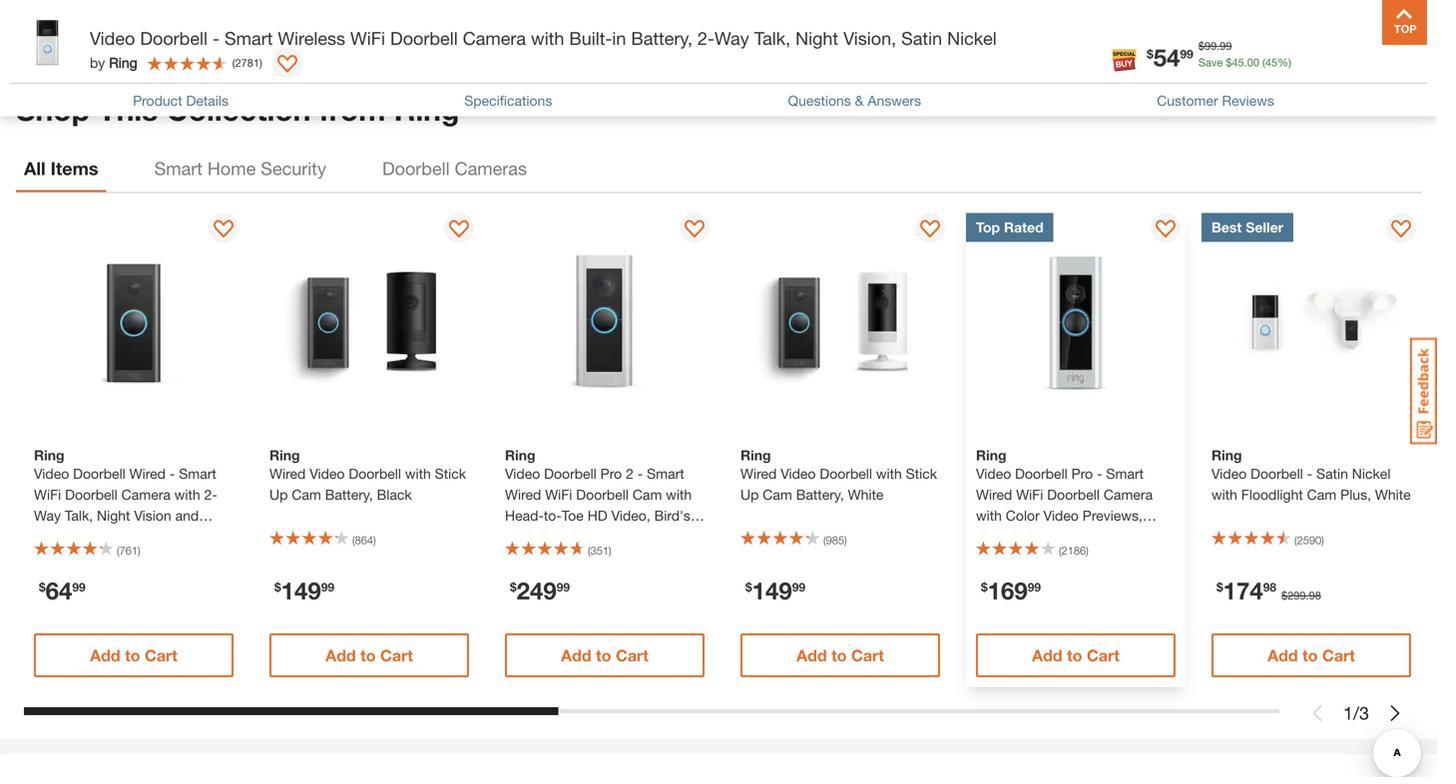 Task type: vqa. For each thing, say whether or not it's contained in the screenshot.
the right 2-
yes



Task type: describe. For each thing, give the bounding box(es) containing it.
way inside ring video doorbell wired - smart wifi doorbell camera with 2- way talk, night vision and motion detection
[[34, 508, 61, 524]]

smart inside ring video doorbell pro - smart wired wifi doorbell camera with color video previews, night vision and quick replies
[[1107, 466, 1144, 482]]

add to cart for white
[[797, 646, 884, 665]]

) for ring video doorbell pro - smart wired wifi doorbell camera with color video previews, night vision and quick replies
[[1086, 545, 1089, 558]]

by ring
[[90, 54, 137, 71]]

doorbell inside ring video doorbell - satin nickel with floodlight cam plus, white
[[1251, 466, 1304, 482]]

5 cart from the left
[[1087, 646, 1120, 665]]

and inside ring video doorbell pro 2 - smart wired wifi doorbell cam with head-to-toe hd video, bird's eye view, and 3d motion detection
[[569, 529, 592, 545]]

( for ring video doorbell - satin nickel with floodlight cam plus, white
[[1295, 534, 1297, 547]]

wired inside ring video doorbell wired - smart wifi doorbell camera with 2- way talk, night vision and motion detection
[[129, 466, 166, 482]]

cam inside ring video doorbell pro 2 - smart wired wifi doorbell cam with head-to-toe hd video, bird's eye view, and 3d motion detection
[[633, 487, 662, 503]]

299
[[1288, 590, 1306, 602]]

best
[[1212, 219, 1242, 236]]

$ inside the $ 169 99
[[981, 580, 988, 594]]

smart inside ring video doorbell wired - smart wifi doorbell camera with 2- way talk, night vision and motion detection
[[179, 466, 216, 482]]

5 add from the left
[[1032, 646, 1063, 665]]

wifi right wireless
[[350, 27, 385, 49]]

top button
[[1383, 0, 1428, 45]]

with inside ring wired video doorbell with stick up cam battery, black
[[405, 466, 431, 482]]

and inside ring video doorbell wired - smart wifi doorbell camera with 2- way talk, night vision and motion detection
[[175, 508, 199, 524]]

1
[[1344, 703, 1354, 724]]

specifications
[[464, 92, 552, 109]]

questions & answers
[[788, 92, 921, 109]]

quick
[[1082, 529, 1118, 545]]

wifi inside ring video doorbell pro 2 - smart wired wifi doorbell cam with head-to-toe hd video, bird's eye view, and 3d motion detection
[[545, 487, 572, 503]]

$ inside $ 64 99
[[39, 580, 46, 594]]

) for ring video doorbell wired - smart wifi doorbell camera with 2- way talk, night vision and motion detection
[[138, 545, 140, 558]]

wired video doorbell with stick up cam battery, black image
[[260, 213, 479, 433]]

pro for 249
[[601, 466, 622, 482]]

color
[[1006, 508, 1040, 524]]

- inside ring video doorbell pro 2 - smart wired wifi doorbell cam with head-to-toe hd video, bird's eye view, and 3d motion detection
[[638, 466, 643, 482]]

wifi inside ring video doorbell wired - smart wifi doorbell camera with 2- way talk, night vision and motion detection
[[34, 487, 61, 503]]

to for white
[[832, 646, 847, 665]]

) for ring video doorbell - satin nickel with floodlight cam plus, white
[[1322, 534, 1324, 547]]

3
[[1360, 703, 1370, 724]]

night inside ring video doorbell wired - smart wifi doorbell camera with 2- way talk, night vision and motion detection
[[97, 508, 130, 524]]

details
[[186, 92, 229, 109]]

view,
[[532, 529, 565, 545]]

all
[[24, 158, 46, 179]]

bird's
[[654, 508, 691, 524]]

previews,
[[1083, 508, 1143, 524]]

doorbell inside ring wired video doorbell with stick up cam battery, black
[[349, 466, 401, 482]]

doorbell inside doorbell cameras button
[[382, 158, 450, 179]]

cam inside ring wired video doorbell with stick up cam battery, white
[[763, 487, 793, 503]]

/
[[1354, 703, 1360, 724]]

ring wired video doorbell with stick up cam battery, white
[[741, 447, 937, 503]]

985
[[826, 534, 845, 547]]

( 864 )
[[352, 534, 376, 547]]

1 / 3
[[1344, 703, 1370, 724]]

2
[[626, 466, 634, 482]]

smart inside smart home security 'button'
[[154, 158, 203, 179]]

home
[[208, 158, 256, 179]]

%)
[[1278, 56, 1292, 69]]

battery, for ring wired video doorbell with stick up cam battery, black
[[325, 487, 373, 503]]

with inside ring video doorbell pro 2 - smart wired wifi doorbell cam with head-to-toe hd video, bird's eye view, and 3d motion detection
[[666, 487, 692, 503]]

to for doorbell
[[596, 646, 611, 665]]

video inside ring wired video doorbell with stick up cam battery, black
[[310, 466, 345, 482]]

pro for 169
[[1072, 466, 1093, 482]]

all items
[[24, 158, 98, 179]]

questions
[[788, 92, 851, 109]]

video inside ring video doorbell wired - smart wifi doorbell camera with 2- way talk, night vision and motion detection
[[34, 466, 69, 482]]

wired inside ring wired video doorbell with stick up cam battery, white
[[741, 466, 777, 482]]

$ 64 99
[[39, 577, 86, 605]]

( for ring video doorbell pro 2 - smart wired wifi doorbell cam with head-to-toe hd video, bird's eye view, and 3d motion detection
[[588, 545, 591, 558]]

6 cart from the left
[[1323, 646, 1356, 665]]

to-
[[544, 508, 562, 524]]

with inside ring video doorbell pro - smart wired wifi doorbell camera with color video previews, night vision and quick replies
[[976, 508, 1002, 524]]

$ 54 99
[[1147, 43, 1194, 71]]

rated
[[1004, 219, 1044, 236]]

( 761 )
[[117, 545, 140, 558]]

wireless
[[278, 27, 345, 49]]

visualtabs tab list
[[16, 144, 1422, 192]]

add to cart button for doorbell
[[505, 634, 705, 678]]

2 45 from the left
[[1266, 56, 1278, 69]]

best seller
[[1212, 219, 1284, 236]]

2186
[[1062, 545, 1086, 558]]

by
[[90, 54, 105, 71]]

display image for ring wired video doorbell with stick up cam battery, black
[[449, 220, 469, 240]]

smart inside ring video doorbell pro 2 - smart wired wifi doorbell cam with head-to-toe hd video, bird's eye view, and 3d motion detection
[[647, 466, 685, 482]]

99 inside $ 64 99
[[72, 580, 86, 594]]

with inside ring video doorbell - satin nickel with floodlight cam plus, white
[[1212, 487, 1238, 503]]

cameras
[[455, 158, 527, 179]]

stick for wired video doorbell with stick up cam battery, black
[[435, 466, 466, 482]]

up for wired video doorbell with stick up cam battery, black
[[270, 487, 288, 503]]

top
[[976, 219, 1000, 236]]

ring video doorbell pro 2 - smart wired wifi doorbell cam with head-to-toe hd video, bird's eye view, and 3d motion detection
[[505, 447, 692, 566]]

( 351 )
[[588, 545, 612, 558]]

( 2186 )
[[1059, 545, 1089, 558]]

video doorbell pro - smart wired wifi doorbell camera with color video previews, night vision and quick replies image
[[966, 213, 1186, 433]]

54
[[1154, 43, 1180, 71]]

$ 99 . 99 save $ 45 . 00 ( 45 %)
[[1199, 39, 1292, 69]]

shop
[[16, 92, 90, 127]]

1 horizontal spatial talk,
[[754, 27, 791, 49]]

cam inside ring video doorbell - satin nickel with floodlight cam plus, white
[[1307, 487, 1337, 503]]

motion inside ring video doorbell pro 2 - smart wired wifi doorbell cam with head-to-toe hd video, bird's eye view, and 3d motion detection
[[617, 529, 661, 545]]

wired video doorbell with stick up cam battery, white image
[[731, 213, 950, 433]]

wired inside ring video doorbell pro 2 - smart wired wifi doorbell cam with head-to-toe hd video, bird's eye view, and 3d motion detection
[[505, 487, 541, 503]]

ring for ring video doorbell pro 2 - smart wired wifi doorbell cam with head-to-toe hd video, bird's eye view, and 3d motion detection
[[505, 447, 536, 464]]

6 to from the left
[[1303, 646, 1318, 665]]

( for ring video doorbell wired - smart wifi doorbell camera with 2- way talk, night vision and motion detection
[[117, 545, 119, 558]]

to for black
[[360, 646, 376, 665]]

add to cart for doorbell
[[561, 646, 649, 665]]

feedback link image
[[1411, 337, 1438, 445]]

vision inside ring video doorbell wired - smart wifi doorbell camera with 2- way talk, night vision and motion detection
[[134, 508, 171, 524]]

( 985 )
[[824, 534, 847, 547]]

nickel inside ring video doorbell - satin nickel with floodlight cam plus, white
[[1352, 466, 1391, 482]]

1 horizontal spatial camera
[[463, 27, 526, 49]]

product
[[133, 92, 182, 109]]

white inside ring wired video doorbell with stick up cam battery, white
[[848, 487, 884, 503]]

00
[[1248, 56, 1260, 69]]

351
[[591, 545, 609, 558]]

3d
[[596, 529, 614, 545]]

6 add from the left
[[1268, 646, 1298, 665]]

cart for video doorbell wired - smart wifi doorbell camera with 2- way talk, night vision and motion detection
[[145, 646, 178, 665]]

built-
[[569, 27, 612, 49]]

( inside $ 99 . 99 save $ 45 . 00 ( 45 %)
[[1263, 56, 1266, 69]]

items
[[51, 158, 98, 179]]

ring video doorbell wired - smart wifi doorbell camera with 2- way talk, night vision and motion detection
[[34, 447, 217, 545]]

vision inside ring video doorbell pro - smart wired wifi doorbell camera with color video previews, night vision and quick replies
[[1014, 529, 1051, 545]]

cart for video doorbell pro 2 - smart wired wifi doorbell cam with head-to-toe hd video, bird's eye view, and 3d motion detection
[[616, 646, 649, 665]]

add to cart button for with
[[34, 634, 234, 678]]

collection
[[166, 92, 311, 127]]

toe
[[562, 508, 584, 524]]

149 for wired video doorbell with stick up cam battery, black
[[281, 577, 321, 605]]

ring wired video doorbell with stick up cam battery, black
[[270, 447, 466, 503]]

169
[[988, 577, 1028, 605]]

1 horizontal spatial night
[[796, 27, 839, 49]]

) for ring wired video doorbell with stick up cam battery, white
[[845, 534, 847, 547]]

plus,
[[1341, 487, 1372, 503]]

hd
[[588, 508, 608, 524]]

replies
[[1122, 529, 1168, 545]]

ring for ring wired video doorbell with stick up cam battery, black
[[270, 447, 300, 464]]

product image image
[[15, 10, 80, 75]]

$ 249 99
[[510, 577, 570, 605]]

1 horizontal spatial battery,
[[631, 27, 693, 49]]

customer
[[1157, 92, 1219, 109]]

this
[[98, 92, 158, 127]]

shop this collection from ring
[[16, 92, 460, 127]]

security
[[261, 158, 326, 179]]

this is the first slide image
[[1310, 706, 1326, 722]]

( 2590 )
[[1295, 534, 1324, 547]]



Task type: locate. For each thing, give the bounding box(es) containing it.
0 horizontal spatial 45
[[1232, 56, 1245, 69]]

1 up from the left
[[270, 487, 288, 503]]

3 cart from the left
[[616, 646, 649, 665]]

5 to from the left
[[1067, 646, 1083, 665]]

product details
[[133, 92, 229, 109]]

add to cart button for white
[[741, 634, 940, 678]]

camera inside ring video doorbell pro - smart wired wifi doorbell camera with color video previews, night vision and quick replies
[[1104, 487, 1153, 503]]

and inside ring video doorbell pro - smart wired wifi doorbell camera with color video previews, night vision and quick replies
[[1055, 529, 1078, 545]]

vision
[[134, 508, 171, 524], [1014, 529, 1051, 545]]

$ 174 98 $ 299 . 98
[[1217, 577, 1322, 605]]

add for wired video doorbell with stick up cam battery, white
[[797, 646, 827, 665]]

camera up previews,
[[1104, 487, 1153, 503]]

&
[[855, 92, 864, 109]]

night left "vision,"
[[796, 27, 839, 49]]

4 add from the left
[[797, 646, 827, 665]]

3 add to cart from the left
[[561, 646, 649, 665]]

in
[[612, 27, 626, 49]]

cart for wired video doorbell with stick up cam battery, white
[[851, 646, 884, 665]]

add to cart
[[90, 646, 178, 665], [326, 646, 413, 665], [561, 646, 649, 665], [797, 646, 884, 665], [1032, 646, 1120, 665], [1268, 646, 1356, 665]]

. up save
[[1217, 39, 1220, 52]]

cam
[[292, 487, 321, 503], [633, 487, 662, 503], [763, 487, 793, 503], [1307, 487, 1337, 503]]

video doorbell pro 2 - smart wired wifi doorbell cam with head-to-toe hd video, bird's eye view, and 3d motion detection image
[[495, 213, 715, 433]]

1 vertical spatial talk,
[[65, 508, 93, 524]]

174
[[1224, 577, 1264, 605]]

1 motion from the left
[[34, 529, 77, 545]]

camera
[[463, 27, 526, 49], [121, 487, 171, 503], [1104, 487, 1153, 503]]

( for ring video doorbell pro - smart wired wifi doorbell camera with color video previews, night vision and quick replies
[[1059, 545, 1062, 558]]

2 display image from the left
[[449, 220, 469, 240]]

customer reviews
[[1157, 92, 1275, 109]]

249
[[517, 577, 557, 605]]

to for with
[[125, 646, 140, 665]]

0 vertical spatial display image
[[277, 55, 297, 75]]

1 horizontal spatial 149
[[752, 577, 792, 605]]

night up ( 761 )
[[97, 508, 130, 524]]

1 horizontal spatial white
[[1375, 487, 1411, 503]]

1 vertical spatial nickel
[[1352, 466, 1391, 482]]

with inside ring video doorbell wired - smart wifi doorbell camera with 2- way talk, night vision and motion detection
[[174, 487, 200, 503]]

up for wired video doorbell with stick up cam battery, white
[[741, 487, 759, 503]]

2 horizontal spatial .
[[1306, 590, 1309, 602]]

battery, for ring wired video doorbell with stick up cam battery, white
[[796, 487, 844, 503]]

to
[[125, 646, 140, 665], [360, 646, 376, 665], [596, 646, 611, 665], [832, 646, 847, 665], [1067, 646, 1083, 665], [1303, 646, 1318, 665]]

ring for ring video doorbell pro - smart wired wifi doorbell camera with color video previews, night vision and quick replies
[[976, 447, 1007, 464]]

1 stick from the left
[[435, 466, 466, 482]]

seller
[[1246, 219, 1284, 236]]

2 cam from the left
[[633, 487, 662, 503]]

3 add to cart button from the left
[[505, 634, 705, 678]]

2 horizontal spatial camera
[[1104, 487, 1153, 503]]

2781
[[235, 56, 260, 69]]

761
[[119, 545, 138, 558]]

battery,
[[631, 27, 693, 49], [325, 487, 373, 503], [796, 487, 844, 503]]

0 horizontal spatial up
[[270, 487, 288, 503]]

camera inside ring video doorbell wired - smart wifi doorbell camera with 2- way talk, night vision and motion detection
[[121, 487, 171, 503]]

4 add to cart from the left
[[797, 646, 884, 665]]

1 cart from the left
[[145, 646, 178, 665]]

3 display image from the left
[[685, 220, 705, 240]]

( for ring wired video doorbell with stick up cam battery, white
[[824, 534, 826, 547]]

reviews
[[1222, 92, 1275, 109]]

0 vertical spatial way
[[715, 27, 749, 49]]

ring for ring wired video doorbell with stick up cam battery, white
[[741, 447, 771, 464]]

detection up $ 64 99
[[81, 529, 141, 545]]

doorbell cameras
[[382, 158, 527, 179]]

floodlight
[[1242, 487, 1304, 503]]

add to cart for black
[[326, 646, 413, 665]]

talk,
[[754, 27, 791, 49], [65, 508, 93, 524]]

3 add from the left
[[561, 646, 592, 665]]

wifi
[[350, 27, 385, 49], [34, 487, 61, 503], [545, 487, 572, 503], [1016, 487, 1044, 503]]

2 add from the left
[[326, 646, 356, 665]]

head-
[[505, 508, 544, 524]]

product details button
[[133, 90, 229, 111], [133, 90, 229, 111]]

2 add to cart button from the left
[[270, 634, 469, 678]]

wifi up to-
[[545, 487, 572, 503]]

1 horizontal spatial 98
[[1309, 590, 1322, 602]]

satin inside ring video doorbell - satin nickel with floodlight cam plus, white
[[1317, 466, 1349, 482]]

- inside ring video doorbell wired - smart wifi doorbell camera with 2- way talk, night vision and motion detection
[[170, 466, 175, 482]]

add for wired video doorbell with stick up cam battery, black
[[326, 646, 356, 665]]

video
[[90, 27, 135, 49], [34, 466, 69, 482], [310, 466, 345, 482], [505, 466, 540, 482], [781, 466, 816, 482], [976, 466, 1012, 482], [1212, 466, 1247, 482], [1044, 508, 1079, 524]]

ring
[[109, 54, 137, 71], [394, 92, 460, 127], [34, 447, 64, 464], [270, 447, 300, 464], [505, 447, 536, 464], [741, 447, 771, 464], [976, 447, 1007, 464], [1212, 447, 1242, 464]]

battery, right in
[[631, 27, 693, 49]]

video inside ring wired video doorbell with stick up cam battery, white
[[781, 466, 816, 482]]

doorbell
[[140, 27, 208, 49], [390, 27, 458, 49], [382, 158, 450, 179], [73, 466, 126, 482], [349, 466, 401, 482], [544, 466, 597, 482], [820, 466, 872, 482], [1015, 466, 1068, 482], [1251, 466, 1304, 482], [65, 487, 118, 503], [576, 487, 629, 503], [1047, 487, 1100, 503]]

wifi inside ring video doorbell pro - smart wired wifi doorbell camera with color video previews, night vision and quick replies
[[1016, 487, 1044, 503]]

0 horizontal spatial stick
[[435, 466, 466, 482]]

0 horizontal spatial talk,
[[65, 508, 93, 524]]

2-
[[698, 27, 715, 49], [204, 487, 217, 503]]

add
[[90, 646, 120, 665], [326, 646, 356, 665], [561, 646, 592, 665], [797, 646, 827, 665], [1032, 646, 1063, 665], [1268, 646, 1298, 665]]

. down ( 2590 )
[[1306, 590, 1309, 602]]

add to cart button for black
[[270, 634, 469, 678]]

wifi up 64
[[34, 487, 61, 503]]

98 right '299'
[[1309, 590, 1322, 602]]

ring inside ring video doorbell - satin nickel with floodlight cam plus, white
[[1212, 447, 1242, 464]]

answers
[[868, 92, 921, 109]]

5 add to cart from the left
[[1032, 646, 1120, 665]]

doorbell cameras button
[[374, 144, 535, 192]]

talk, inside ring video doorbell wired - smart wifi doorbell camera with 2- way talk, night vision and motion detection
[[65, 508, 93, 524]]

2 horizontal spatial battery,
[[796, 487, 844, 503]]

1 horizontal spatial nickel
[[1352, 466, 1391, 482]]

$ inside $ 249 99
[[510, 580, 517, 594]]

with
[[531, 27, 564, 49], [405, 466, 431, 482], [876, 466, 902, 482], [174, 487, 200, 503], [666, 487, 692, 503], [1212, 487, 1238, 503], [976, 508, 1002, 524]]

1 horizontal spatial satin
[[1317, 466, 1349, 482]]

1 vertical spatial .
[[1245, 56, 1248, 69]]

5 display image from the left
[[1392, 220, 1412, 240]]

stick for wired video doorbell with stick up cam battery, white
[[906, 466, 937, 482]]

99
[[1205, 39, 1217, 52], [1220, 39, 1232, 52], [1180, 47, 1194, 61], [72, 580, 86, 594], [321, 580, 334, 594], [557, 580, 570, 594], [792, 580, 806, 594], [1028, 580, 1041, 594]]

1 horizontal spatial 45
[[1266, 56, 1278, 69]]

black
[[377, 487, 412, 503]]

1 horizontal spatial pro
[[1072, 466, 1093, 482]]

all items button
[[16, 144, 106, 192]]

display image for ring wired video doorbell with stick up cam battery, white
[[920, 220, 940, 240]]

motion down video,
[[617, 529, 661, 545]]

motion inside ring video doorbell wired - smart wifi doorbell camera with 2- way talk, night vision and motion detection
[[34, 529, 77, 545]]

2 149 from the left
[[752, 577, 792, 605]]

wired inside ring video doorbell pro - smart wired wifi doorbell camera with color video previews, night vision and quick replies
[[976, 487, 1013, 503]]

1 pro from the left
[[601, 466, 622, 482]]

2590
[[1297, 534, 1322, 547]]

4 to from the left
[[832, 646, 847, 665]]

1 149 from the left
[[281, 577, 321, 605]]

$
[[1199, 39, 1205, 52], [1147, 47, 1154, 61], [1226, 56, 1232, 69], [39, 580, 46, 594], [275, 580, 281, 594], [510, 580, 517, 594], [746, 580, 752, 594], [981, 580, 988, 594], [1217, 580, 1224, 594], [1282, 590, 1288, 602]]

motion up 64
[[34, 529, 77, 545]]

$ 149 99 for wired video doorbell with stick up cam battery, black
[[275, 577, 334, 605]]

1 vertical spatial detection
[[505, 550, 565, 566]]

4 add to cart button from the left
[[741, 634, 940, 678]]

top rated
[[976, 219, 1044, 236]]

(
[[1263, 56, 1266, 69], [232, 56, 235, 69], [352, 534, 355, 547], [824, 534, 826, 547], [1295, 534, 1297, 547], [117, 545, 119, 558], [588, 545, 591, 558], [1059, 545, 1062, 558]]

camera up ( 761 )
[[121, 487, 171, 503]]

eye
[[505, 529, 528, 545]]

1 horizontal spatial display image
[[1156, 220, 1176, 240]]

1 vertical spatial display image
[[1156, 220, 1176, 240]]

video doorbell - satin nickel with floodlight cam plus, white image
[[1202, 213, 1422, 433]]

satin up "plus,"
[[1317, 466, 1349, 482]]

1 horizontal spatial and
[[569, 529, 592, 545]]

smart home security button
[[146, 144, 334, 192]]

2 horizontal spatial night
[[976, 529, 1010, 545]]

detection
[[81, 529, 141, 545], [505, 550, 565, 566]]

1 display image from the left
[[214, 220, 234, 240]]

battery, inside ring wired video doorbell with stick up cam battery, black
[[325, 487, 373, 503]]

ring inside ring video doorbell pro - smart wired wifi doorbell camera with color video previews, night vision and quick replies
[[976, 447, 1007, 464]]

detection inside ring video doorbell pro 2 - smart wired wifi doorbell cam with head-to-toe hd video, bird's eye view, and 3d motion detection
[[505, 550, 565, 566]]

1 add to cart from the left
[[90, 646, 178, 665]]

up inside ring wired video doorbell with stick up cam battery, black
[[270, 487, 288, 503]]

( 2781 )
[[232, 56, 262, 69]]

2 vertical spatial night
[[976, 529, 1010, 545]]

$ inside $ 54 99
[[1147, 47, 1154, 61]]

. right save
[[1245, 56, 1248, 69]]

video doorbell wired - smart wifi doorbell camera with 2-way talk, night vision and motion detection image
[[24, 213, 244, 433]]

1 vertical spatial 2-
[[204, 487, 217, 503]]

2 stick from the left
[[906, 466, 937, 482]]

0 horizontal spatial and
[[175, 508, 199, 524]]

864
[[355, 534, 373, 547]]

display image for ring video doorbell pro 2 - smart wired wifi doorbell cam with head-to-toe hd video, bird's eye view, and 3d motion detection
[[685, 220, 705, 240]]

- inside ring video doorbell - satin nickel with floodlight cam plus, white
[[1307, 466, 1313, 482]]

0 horizontal spatial night
[[97, 508, 130, 524]]

ring inside ring wired video doorbell with stick up cam battery, black
[[270, 447, 300, 464]]

0 vertical spatial .
[[1217, 39, 1220, 52]]

detection down view,
[[505, 550, 565, 566]]

up
[[270, 487, 288, 503], [741, 487, 759, 503]]

2- inside ring video doorbell wired - smart wifi doorbell camera with 2- way talk, night vision and motion detection
[[204, 487, 217, 503]]

camera up specifications
[[463, 27, 526, 49]]

0 vertical spatial vision
[[134, 508, 171, 524]]

from
[[319, 92, 386, 127]]

ring for ring video doorbell - satin nickel with floodlight cam plus, white
[[1212, 447, 1242, 464]]

2 cart from the left
[[380, 646, 413, 665]]

) for ring wired video doorbell with stick up cam battery, black
[[373, 534, 376, 547]]

add for video doorbell wired - smart wifi doorbell camera with 2- way talk, night vision and motion detection
[[90, 646, 120, 665]]

add for video doorbell pro 2 - smart wired wifi doorbell cam with head-to-toe hd video, bird's eye view, and 3d motion detection
[[561, 646, 592, 665]]

149
[[281, 577, 321, 605], [752, 577, 792, 605]]

45 right 00 at the right top of the page
[[1266, 56, 1278, 69]]

0 horizontal spatial white
[[848, 487, 884, 503]]

pro up previews,
[[1072, 466, 1093, 482]]

- inside ring video doorbell pro - smart wired wifi doorbell camera with color video previews, night vision and quick replies
[[1097, 466, 1103, 482]]

0 vertical spatial night
[[796, 27, 839, 49]]

0 horizontal spatial .
[[1217, 39, 1220, 52]]

add to cart button
[[34, 634, 234, 678], [270, 634, 469, 678], [505, 634, 705, 678], [741, 634, 940, 678], [976, 634, 1176, 678], [1212, 634, 1412, 678]]

$ 169 99
[[981, 577, 1041, 605]]

ring inside ring video doorbell pro 2 - smart wired wifi doorbell cam with head-to-toe hd video, bird's eye view, and 3d motion detection
[[505, 447, 536, 464]]

specifications button
[[464, 90, 552, 111], [464, 90, 552, 111]]

98 left '299'
[[1264, 580, 1277, 594]]

with inside ring wired video doorbell with stick up cam battery, white
[[876, 466, 902, 482]]

1 horizontal spatial way
[[715, 27, 749, 49]]

0 horizontal spatial way
[[34, 508, 61, 524]]

save
[[1199, 56, 1223, 69]]

smart home security
[[154, 158, 326, 179]]

0 vertical spatial satin
[[902, 27, 942, 49]]

1 vertical spatial vision
[[1014, 529, 1051, 545]]

display image left best
[[1156, 220, 1176, 240]]

add to cart for with
[[90, 646, 178, 665]]

0 vertical spatial nickel
[[947, 27, 997, 49]]

1 horizontal spatial 2-
[[698, 27, 715, 49]]

. inside $ 174 98 $ 299 . 98
[[1306, 590, 1309, 602]]

3 to from the left
[[596, 646, 611, 665]]

ring inside ring video doorbell wired - smart wifi doorbell camera with 2- way talk, night vision and motion detection
[[34, 447, 64, 464]]

0 vertical spatial detection
[[81, 529, 141, 545]]

4 display image from the left
[[920, 220, 940, 240]]

0 horizontal spatial 149
[[281, 577, 321, 605]]

battery, up 985
[[796, 487, 844, 503]]

2 $ 149 99 from the left
[[746, 577, 806, 605]]

4 cart from the left
[[851, 646, 884, 665]]

149 for wired video doorbell with stick up cam battery, white
[[752, 577, 792, 605]]

display image
[[214, 220, 234, 240], [449, 220, 469, 240], [685, 220, 705, 240], [920, 220, 940, 240], [1392, 220, 1412, 240]]

0 horizontal spatial vision
[[134, 508, 171, 524]]

pro inside ring video doorbell pro - smart wired wifi doorbell camera with color video previews, night vision and quick replies
[[1072, 466, 1093, 482]]

smart
[[225, 27, 273, 49], [154, 158, 203, 179], [179, 466, 216, 482], [647, 466, 685, 482], [1107, 466, 1144, 482]]

6 add to cart from the left
[[1268, 646, 1356, 665]]

0 horizontal spatial $ 149 99
[[275, 577, 334, 605]]

video inside ring video doorbell - satin nickel with floodlight cam plus, white
[[1212, 466, 1247, 482]]

display image
[[277, 55, 297, 75], [1156, 220, 1176, 240]]

pro left 2
[[601, 466, 622, 482]]

wifi up color
[[1016, 487, 1044, 503]]

1 horizontal spatial detection
[[505, 550, 565, 566]]

night down color
[[976, 529, 1010, 545]]

ring for ring video doorbell wired - smart wifi doorbell camera with 2- way talk, night vision and motion detection
[[34, 447, 64, 464]]

1 $ 149 99 from the left
[[275, 577, 334, 605]]

2 white from the left
[[1375, 487, 1411, 503]]

1 white from the left
[[848, 487, 884, 503]]

1 45 from the left
[[1232, 56, 1245, 69]]

display image for ring video doorbell wired - smart wifi doorbell camera with 2- way talk, night vision and motion detection
[[214, 220, 234, 240]]

98
[[1264, 580, 1277, 594], [1309, 590, 1322, 602]]

0 horizontal spatial pro
[[601, 466, 622, 482]]

1 vertical spatial night
[[97, 508, 130, 524]]

1 to from the left
[[125, 646, 140, 665]]

white inside ring video doorbell - satin nickel with floodlight cam plus, white
[[1375, 487, 1411, 503]]

6 add to cart button from the left
[[1212, 634, 1412, 678]]

next slide image
[[1388, 706, 1404, 722]]

1 add from the left
[[90, 646, 120, 665]]

satin right "vision,"
[[902, 27, 942, 49]]

stick inside ring wired video doorbell with stick up cam battery, white
[[906, 466, 937, 482]]

( for ring wired video doorbell with stick up cam battery, black
[[352, 534, 355, 547]]

detection inside ring video doorbell wired - smart wifi doorbell camera with 2- way talk, night vision and motion detection
[[81, 529, 141, 545]]

)
[[260, 56, 262, 69], [373, 534, 376, 547], [845, 534, 847, 547], [1322, 534, 1324, 547], [138, 545, 140, 558], [609, 545, 612, 558], [1086, 545, 1089, 558]]

1 horizontal spatial stick
[[906, 466, 937, 482]]

0 horizontal spatial battery,
[[325, 487, 373, 503]]

talk, up $ 64 99
[[65, 508, 93, 524]]

1 horizontal spatial vision
[[1014, 529, 1051, 545]]

1 horizontal spatial motion
[[617, 529, 661, 545]]

2 to from the left
[[360, 646, 376, 665]]

0 vertical spatial 2-
[[698, 27, 715, 49]]

0 horizontal spatial detection
[[81, 529, 141, 545]]

doorbell inside ring wired video doorbell with stick up cam battery, white
[[820, 466, 872, 482]]

talk, up questions on the right top
[[754, 27, 791, 49]]

5 add to cart button from the left
[[976, 634, 1176, 678]]

1 vertical spatial satin
[[1317, 466, 1349, 482]]

0 horizontal spatial nickel
[[947, 27, 997, 49]]

1 vertical spatial way
[[34, 508, 61, 524]]

questions & answers button
[[788, 90, 921, 111], [788, 90, 921, 111]]

vision,
[[844, 27, 897, 49]]

99 inside $ 249 99
[[557, 580, 570, 594]]

0 horizontal spatial camera
[[121, 487, 171, 503]]

video,
[[612, 508, 651, 524]]

0 horizontal spatial display image
[[277, 55, 297, 75]]

1 horizontal spatial up
[[741, 487, 759, 503]]

video doorbell - smart wireless wifi doorbell camera with built-in battery, 2-way talk, night vision, satin nickel
[[90, 27, 997, 49]]

battery, inside ring wired video doorbell with stick up cam battery, white
[[796, 487, 844, 503]]

2 vertical spatial .
[[1306, 590, 1309, 602]]

0 horizontal spatial 2-
[[204, 487, 217, 503]]

pro inside ring video doorbell pro 2 - smart wired wifi doorbell cam with head-to-toe hd video, bird's eye view, and 3d motion detection
[[601, 466, 622, 482]]

white
[[848, 487, 884, 503], [1375, 487, 1411, 503]]

0 vertical spatial talk,
[[754, 27, 791, 49]]

wired inside ring wired video doorbell with stick up cam battery, black
[[270, 466, 306, 482]]

1 horizontal spatial .
[[1245, 56, 1248, 69]]

1 cam from the left
[[292, 487, 321, 503]]

cart for wired video doorbell with stick up cam battery, black
[[380, 646, 413, 665]]

) for ring video doorbell pro 2 - smart wired wifi doorbell cam with head-to-toe hd video, bird's eye view, and 3d motion detection
[[609, 545, 612, 558]]

3 cam from the left
[[763, 487, 793, 503]]

2 pro from the left
[[1072, 466, 1093, 482]]

stick inside ring wired video doorbell with stick up cam battery, black
[[435, 466, 466, 482]]

up inside ring wired video doorbell with stick up cam battery, white
[[741, 487, 759, 503]]

2 up from the left
[[741, 487, 759, 503]]

video inside ring video doorbell pro 2 - smart wired wifi doorbell cam with head-to-toe hd video, bird's eye view, and 3d motion detection
[[505, 466, 540, 482]]

64
[[46, 577, 72, 605]]

vision up ( 761 )
[[134, 508, 171, 524]]

cart
[[145, 646, 178, 665], [380, 646, 413, 665], [616, 646, 649, 665], [851, 646, 884, 665], [1087, 646, 1120, 665], [1323, 646, 1356, 665]]

display image down wireless
[[277, 55, 297, 75]]

4 cam from the left
[[1307, 487, 1337, 503]]

0 horizontal spatial motion
[[34, 529, 77, 545]]

night inside ring video doorbell pro - smart wired wifi doorbell camera with color video previews, night vision and quick replies
[[976, 529, 1010, 545]]

1 add to cart button from the left
[[34, 634, 234, 678]]

wired
[[129, 466, 166, 482], [270, 466, 306, 482], [741, 466, 777, 482], [505, 487, 541, 503], [976, 487, 1013, 503]]

2 motion from the left
[[617, 529, 661, 545]]

ring video doorbell - satin nickel with floodlight cam plus, white
[[1212, 447, 1411, 503]]

2 horizontal spatial and
[[1055, 529, 1078, 545]]

45 left 00 at the right top of the page
[[1232, 56, 1245, 69]]

$ 149 99
[[275, 577, 334, 605], [746, 577, 806, 605]]

nickel
[[947, 27, 997, 49], [1352, 466, 1391, 482]]

battery, left 'black'
[[325, 487, 373, 503]]

1 horizontal spatial $ 149 99
[[746, 577, 806, 605]]

ring inside ring wired video doorbell with stick up cam battery, white
[[741, 447, 771, 464]]

2 add to cart from the left
[[326, 646, 413, 665]]

motion
[[34, 529, 77, 545], [617, 529, 661, 545]]

0 horizontal spatial 98
[[1264, 580, 1277, 594]]

cam inside ring wired video doorbell with stick up cam battery, black
[[292, 487, 321, 503]]

99 inside $ 54 99
[[1180, 47, 1194, 61]]

$ 149 99 for wired video doorbell with stick up cam battery, white
[[746, 577, 806, 605]]

0 horizontal spatial satin
[[902, 27, 942, 49]]

vision down color
[[1014, 529, 1051, 545]]

ring video doorbell pro - smart wired wifi doorbell camera with color video previews, night vision and quick replies
[[976, 447, 1168, 545]]

99 inside the $ 169 99
[[1028, 580, 1041, 594]]



